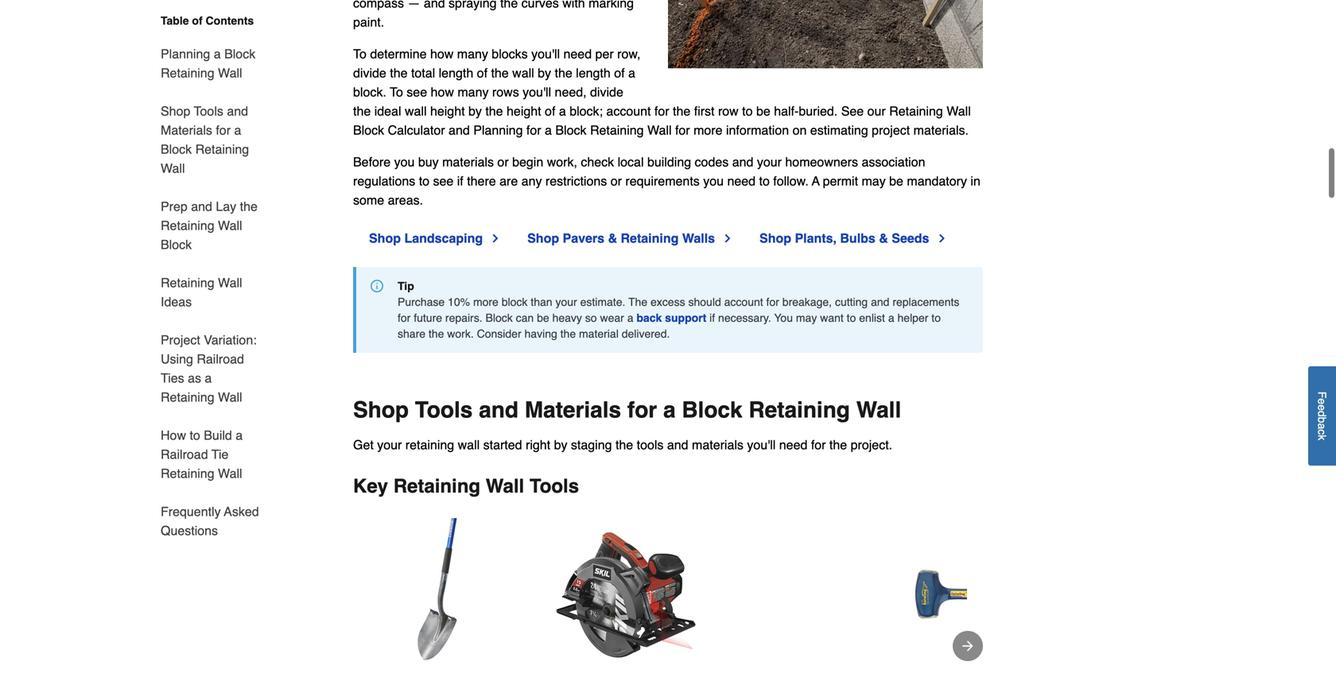 Task type: locate. For each thing, give the bounding box(es) containing it.
wall
[[218, 66, 242, 80], [947, 104, 971, 119], [648, 123, 672, 138], [161, 161, 185, 176], [218, 218, 242, 233], [218, 276, 242, 290], [218, 390, 242, 405], [857, 398, 902, 423], [218, 467, 242, 481], [486, 476, 525, 498]]

0 horizontal spatial divide
[[353, 66, 387, 80]]

delivered.
[[622, 328, 670, 341]]

project variation: using railroad ties as a retaining wall
[[161, 333, 257, 405]]

started
[[484, 438, 522, 453]]

0 horizontal spatial need
[[564, 47, 592, 61]]

see inside before you buy materials or begin work, check local building codes and your homeowners association regulations to see if there are any restrictions or requirements you need to follow. a permit may be mandatory in some areas.
[[433, 174, 454, 189]]

a inside how to build a railroad tie retaining wall
[[236, 429, 243, 443]]

materials up staging
[[525, 398, 622, 423]]

shop inside shop tools and materials for a block retaining wall
[[161, 104, 190, 119]]

0 vertical spatial by
[[538, 66, 551, 80]]

shop tools and materials for a block retaining wall up get your retaining wall started right by staging the tools and materials you'll need for the project.
[[353, 398, 902, 423]]

heavy
[[553, 312, 582, 325]]

arrow right image
[[960, 639, 976, 655]]

f e e d b a c k button
[[1309, 367, 1337, 466]]

materials up there
[[442, 155, 494, 169]]

the down heavy on the left
[[561, 328, 576, 341]]

and down planning a block retaining wall 'link'
[[227, 104, 248, 119]]

0 horizontal spatial &
[[608, 231, 618, 246]]

0 horizontal spatial height
[[430, 104, 465, 119]]

1 horizontal spatial materials
[[692, 438, 744, 453]]

wall inside the project variation: using railroad ties as a retaining wall
[[218, 390, 242, 405]]

row,
[[618, 47, 641, 61]]

the down block.
[[353, 104, 371, 119]]

and up the started
[[479, 398, 519, 423]]

your inside purchase 10% more block than your estimate. the excess should account for breakage, cutting and replacements for future repairs. block can be heavy so wear a
[[556, 296, 577, 309]]

railroad
[[197, 352, 244, 367], [161, 448, 208, 462]]

be down than
[[537, 312, 550, 325]]

your inside before you buy materials or begin work, check local building codes and your homeowners association regulations to see if there are any restrictions or requirements you need to follow. a permit may be mandatory in some areas.
[[757, 155, 782, 169]]

be down association
[[890, 174, 904, 189]]

retaining
[[406, 438, 455, 453]]

to down "buy"
[[419, 174, 430, 189]]

if left there
[[457, 174, 464, 189]]

how up total
[[430, 47, 454, 61]]

work.
[[447, 328, 474, 341]]

planning a block retaining wall
[[161, 47, 256, 80]]

1 horizontal spatial need
[[728, 174, 756, 189]]

you left "buy"
[[394, 155, 415, 169]]

2 vertical spatial by
[[554, 438, 568, 453]]

a right as
[[205, 371, 212, 386]]

railroad down how
[[161, 448, 208, 462]]

may
[[862, 174, 886, 189], [796, 312, 817, 325]]

0 vertical spatial or
[[498, 155, 509, 169]]

block inside planning a block retaining wall
[[224, 47, 256, 61]]

divide up block.
[[353, 66, 387, 80]]

a down planning a block retaining wall 'link'
[[234, 123, 241, 138]]

0 vertical spatial shop tools and materials for a block retaining wall
[[161, 104, 249, 176]]

2 vertical spatial you'll
[[747, 438, 776, 453]]

height down rows
[[507, 104, 542, 119]]

prep and lay the retaining wall block link
[[161, 188, 261, 264]]

if inside if necessary. you may want to enlist a helper to share the work. consider having the material delivered.
[[710, 312, 716, 325]]

1 vertical spatial railroad
[[161, 448, 208, 462]]

your right get
[[377, 438, 402, 453]]

retaining wall ideas link
[[161, 264, 261, 321]]

1 vertical spatial many
[[458, 85, 489, 99]]

regulations
[[353, 174, 416, 189]]

if down should
[[710, 312, 716, 325]]

height up calculator
[[430, 104, 465, 119]]

the right 'lay'
[[240, 199, 258, 214]]

shop tools and materials for a block retaining wall link
[[161, 92, 261, 188]]

1 chevron right image from the left
[[489, 232, 502, 245]]

and left 'lay'
[[191, 199, 212, 214]]

account inside purchase 10% more block than your estimate. the excess should account for breakage, cutting and replacements for future repairs. block can be heavy so wear a
[[725, 296, 764, 309]]

how
[[161, 429, 186, 443]]

1 horizontal spatial see
[[433, 174, 454, 189]]

or up the are
[[498, 155, 509, 169]]

build
[[204, 429, 232, 443]]

estimating
[[811, 123, 869, 138]]

before you buy materials or begin work, check local building codes and your homeowners association regulations to see if there are any restrictions or requirements you need to follow. a permit may be mandatory in some areas.
[[353, 155, 981, 208]]

for
[[655, 104, 670, 119], [216, 123, 231, 138], [527, 123, 542, 138], [676, 123, 690, 138], [767, 296, 780, 309], [398, 312, 411, 325], [628, 398, 657, 423], [812, 438, 826, 453]]

shop for shop plants, bulbs & seeds 'link'
[[760, 231, 792, 246]]

1 vertical spatial or
[[611, 174, 622, 189]]

1 vertical spatial planning
[[474, 123, 523, 138]]

and right codes
[[733, 155, 754, 169]]

retaining
[[161, 66, 215, 80], [890, 104, 944, 119], [590, 123, 644, 138], [195, 142, 249, 157], [161, 218, 215, 233], [621, 231, 679, 246], [161, 276, 215, 290], [161, 390, 215, 405], [749, 398, 851, 423], [161, 467, 215, 481], [394, 476, 481, 498]]

length down per
[[576, 66, 611, 80]]

permit
[[823, 174, 859, 189]]

buried.
[[799, 104, 838, 119]]

1 horizontal spatial shop tools and materials for a block retaining wall
[[353, 398, 902, 423]]

2 horizontal spatial be
[[890, 174, 904, 189]]

materials down planning a block retaining wall
[[161, 123, 212, 138]]

0 vertical spatial materials
[[161, 123, 212, 138]]

many left rows
[[458, 85, 489, 99]]

0 vertical spatial if
[[457, 174, 464, 189]]

see down total
[[407, 85, 427, 99]]

1 horizontal spatial be
[[757, 104, 771, 119]]

want
[[821, 312, 844, 325]]

1 & from the left
[[608, 231, 618, 246]]

planning down rows
[[474, 123, 523, 138]]

wall inside how to build a railroad tie retaining wall
[[218, 467, 242, 481]]

0 vertical spatial divide
[[353, 66, 387, 80]]

2 vertical spatial be
[[537, 312, 550, 325]]

shop pavers & retaining walls
[[528, 231, 715, 246]]

need inside before you buy materials or begin work, check local building codes and your homeowners association regulations to see if there are any restrictions or requirements you need to follow. a permit may be mandatory in some areas.
[[728, 174, 756, 189]]

more right 10% at the left of the page
[[473, 296, 499, 309]]

of
[[192, 14, 203, 27], [477, 66, 488, 80], [614, 66, 625, 80], [545, 104, 556, 119]]

table of contents element
[[142, 13, 261, 541]]

0 horizontal spatial planning
[[161, 47, 210, 61]]

1 vertical spatial divide
[[590, 85, 624, 99]]

to left follow.
[[760, 174, 770, 189]]

shop inside 'link'
[[760, 231, 792, 246]]

1 horizontal spatial planning
[[474, 123, 523, 138]]

0 horizontal spatial see
[[407, 85, 427, 99]]

wall up build at the left
[[218, 390, 242, 405]]

table of contents
[[161, 14, 254, 27]]

chevron right image
[[489, 232, 502, 245], [722, 232, 734, 245]]

wall up calculator
[[405, 104, 427, 119]]

a down the
[[628, 312, 634, 325]]

0 horizontal spatial chevron right image
[[489, 232, 502, 245]]

1 vertical spatial materials
[[692, 438, 744, 453]]

0 horizontal spatial account
[[607, 104, 651, 119]]

2 & from the left
[[880, 231, 889, 246]]

and
[[227, 104, 248, 119], [449, 123, 470, 138], [733, 155, 754, 169], [191, 199, 212, 214], [871, 296, 890, 309], [479, 398, 519, 423], [668, 438, 689, 453]]

wall up variation:
[[218, 276, 242, 290]]

1 horizontal spatial tools
[[415, 398, 473, 423]]

2 height from the left
[[507, 104, 542, 119]]

shop plants, bulbs & seeds
[[760, 231, 930, 246]]

tie
[[212, 448, 229, 462]]

1 e from the top
[[1317, 399, 1329, 405]]

0 vertical spatial account
[[607, 104, 651, 119]]

shop
[[161, 104, 190, 119], [369, 231, 401, 246], [528, 231, 559, 246], [760, 231, 792, 246], [353, 398, 409, 423]]

need down codes
[[728, 174, 756, 189]]

account up necessary.
[[725, 296, 764, 309]]

check
[[581, 155, 614, 169]]

1 vertical spatial tools
[[415, 398, 473, 423]]

chevron right image inside shop landscaping link
[[489, 232, 502, 245]]

a inside planning a block retaining wall
[[214, 47, 221, 61]]

1 horizontal spatial materials
[[525, 398, 622, 423]]

1 vertical spatial see
[[433, 174, 454, 189]]

chevron right image for shop landscaping
[[489, 232, 502, 245]]

wall inside "retaining wall ideas"
[[218, 276, 242, 290]]

a right enlist
[[889, 312, 895, 325]]

2 vertical spatial your
[[377, 438, 402, 453]]

railroad down variation:
[[197, 352, 244, 367]]

and inside before you buy materials or begin work, check local building codes and your homeowners association regulations to see if there are any restrictions or requirements you need to follow. a permit may be mandatory in some areas.
[[733, 155, 754, 169]]

work,
[[547, 155, 578, 169]]

calculator
[[388, 123, 445, 138]]

chevron right image inside shop pavers & retaining walls link
[[722, 232, 734, 245]]

0 horizontal spatial length
[[439, 66, 474, 80]]

the left first
[[673, 104, 691, 119]]

0 vertical spatial planning
[[161, 47, 210, 61]]

be
[[757, 104, 771, 119], [890, 174, 904, 189], [537, 312, 550, 325]]

1 vertical spatial account
[[725, 296, 764, 309]]

to left determine at the left of the page
[[353, 47, 367, 61]]

shop tools and materials for a block retaining wall up 'lay'
[[161, 104, 249, 176]]

0 vertical spatial see
[[407, 85, 427, 99]]

can
[[516, 312, 534, 325]]

to determine how many blocks you'll need per row, divide the total length of the wall by the length of a block. to see how many rows you'll need, divide the ideal wall height by the height of a block; account for the first row to be half-buried. see our retaining wall block calculator and planning for a block retaining wall for more information on estimating project materials.
[[353, 47, 971, 138]]

for up the building
[[676, 123, 690, 138]]

a down need,
[[559, 104, 566, 119]]

for up you
[[767, 296, 780, 309]]

1 vertical spatial need
[[728, 174, 756, 189]]

block;
[[570, 104, 603, 119]]

wall down 'lay'
[[218, 218, 242, 233]]

planning down table on the left top of the page
[[161, 47, 210, 61]]

0 vertical spatial materials
[[442, 155, 494, 169]]

1 horizontal spatial you
[[704, 174, 724, 189]]

0 vertical spatial wall
[[513, 66, 535, 80]]

0 vertical spatial many
[[457, 47, 488, 61]]

1 vertical spatial shop tools and materials for a block retaining wall
[[353, 398, 902, 423]]

retaining inside "retaining wall ideas"
[[161, 276, 215, 290]]

0 horizontal spatial your
[[377, 438, 402, 453]]

0 vertical spatial more
[[694, 123, 723, 138]]

1 vertical spatial be
[[890, 174, 904, 189]]

or
[[498, 155, 509, 169], [611, 174, 622, 189]]

see
[[842, 104, 864, 119]]

and inside to determine how many blocks you'll need per row, divide the total length of the wall by the length of a block. to see how many rows you'll need, divide the ideal wall height by the height of a block; account for the first row to be half-buried. see our retaining wall block calculator and planning for a block retaining wall for more information on estimating project materials.
[[449, 123, 470, 138]]

your up follow.
[[757, 155, 782, 169]]

divide up block;
[[590, 85, 624, 99]]

frequently asked questions link
[[161, 493, 261, 541]]

need left the project.
[[780, 438, 808, 453]]

a up the tools
[[664, 398, 676, 423]]

shop for "shop tools and materials for a block retaining wall" link
[[161, 104, 190, 119]]

ideas
[[161, 295, 192, 310]]

a inside if necessary. you may want to enlist a helper to share the work. consider having the material delivered.
[[889, 312, 895, 325]]

frequently
[[161, 505, 221, 520]]

wear
[[600, 312, 625, 325]]

1 horizontal spatial if
[[710, 312, 716, 325]]

0 vertical spatial your
[[757, 155, 782, 169]]

wall inside planning a block retaining wall
[[218, 66, 242, 80]]

be inside purchase 10% more block than your estimate. the excess should account for breakage, cutting and replacements for future repairs. block can be heavy so wear a
[[537, 312, 550, 325]]

and right calculator
[[449, 123, 470, 138]]

1 horizontal spatial more
[[694, 123, 723, 138]]

wall
[[513, 66, 535, 80], [405, 104, 427, 119], [458, 438, 480, 453]]

shop left pavers in the left top of the page
[[528, 231, 559, 246]]

length
[[439, 66, 474, 80], [576, 66, 611, 80]]

1 horizontal spatial or
[[611, 174, 622, 189]]

railroad inside the project variation: using railroad ties as a retaining wall
[[197, 352, 244, 367]]

rows
[[492, 85, 519, 99]]

your up heavy on the left
[[556, 296, 577, 309]]

1 vertical spatial more
[[473, 296, 499, 309]]

wall down 'contents'
[[218, 66, 242, 80]]

may down association
[[862, 174, 886, 189]]

block
[[224, 47, 256, 61], [353, 123, 384, 138], [556, 123, 587, 138], [161, 142, 192, 157], [161, 238, 192, 252], [486, 312, 513, 325], [682, 398, 743, 423]]

begin
[[513, 155, 544, 169]]

chevron right image right landscaping
[[489, 232, 502, 245]]

2 horizontal spatial tools
[[530, 476, 579, 498]]

may down breakage,
[[796, 312, 817, 325]]

planning a block retaining wall link
[[161, 35, 261, 92]]

chevron right image right walls
[[722, 232, 734, 245]]

0 vertical spatial you
[[394, 155, 415, 169]]

more down first
[[694, 123, 723, 138]]

for left the project.
[[812, 438, 826, 453]]

1 horizontal spatial to
[[390, 85, 403, 99]]

0 horizontal spatial if
[[457, 174, 464, 189]]

to
[[743, 104, 753, 119], [419, 174, 430, 189], [760, 174, 770, 189], [847, 312, 857, 325], [932, 312, 941, 325], [190, 429, 200, 443]]

height
[[430, 104, 465, 119], [507, 104, 542, 119]]

may inside before you buy materials or begin work, check local building codes and your homeowners association regulations to see if there are any restrictions or requirements you need to follow. a permit may be mandatory in some areas.
[[862, 174, 886, 189]]

0 horizontal spatial materials
[[442, 155, 494, 169]]

1 horizontal spatial &
[[880, 231, 889, 246]]

tip
[[398, 280, 414, 293]]

2 vertical spatial wall
[[458, 438, 480, 453]]

if
[[457, 174, 464, 189], [710, 312, 716, 325]]

and inside "prep and lay the retaining wall block"
[[191, 199, 212, 214]]

to right how
[[190, 429, 200, 443]]

0 horizontal spatial to
[[353, 47, 367, 61]]

shop left plants,
[[760, 231, 792, 246]]

project
[[161, 333, 200, 348]]

if necessary. you may want to enlist a helper to share the work. consider having the material delivered.
[[398, 312, 941, 341]]

2 horizontal spatial your
[[757, 155, 782, 169]]

for inside shop tools and materials for a block retaining wall
[[216, 123, 231, 138]]

e up b
[[1317, 405, 1329, 411]]

1 horizontal spatial your
[[556, 296, 577, 309]]

pavers
[[563, 231, 605, 246]]

wall down tie
[[218, 467, 242, 481]]

1 horizontal spatial chevron right image
[[722, 232, 734, 245]]

how down total
[[431, 85, 454, 99]]

1 vertical spatial your
[[556, 296, 577, 309]]

0 vertical spatial railroad
[[197, 352, 244, 367]]

tools down planning a block retaining wall 'link'
[[194, 104, 224, 119]]

& right bulbs
[[880, 231, 889, 246]]

the left the tools
[[616, 438, 634, 453]]

2 horizontal spatial need
[[780, 438, 808, 453]]

2 length from the left
[[576, 66, 611, 80]]

and right the tools
[[668, 438, 689, 453]]

total
[[411, 66, 435, 80]]

shop down some
[[369, 231, 401, 246]]

0 horizontal spatial materials
[[161, 123, 212, 138]]

1 horizontal spatial height
[[507, 104, 542, 119]]

0 horizontal spatial more
[[473, 296, 499, 309]]

staging
[[571, 438, 612, 453]]

0 horizontal spatial be
[[537, 312, 550, 325]]

0 horizontal spatial or
[[498, 155, 509, 169]]

and up enlist
[[871, 296, 890, 309]]

account right block;
[[607, 104, 651, 119]]

ties
[[161, 371, 184, 386]]

you'll
[[532, 47, 560, 61], [523, 85, 552, 99], [747, 438, 776, 453]]

back support link
[[637, 312, 707, 325]]

e
[[1317, 399, 1329, 405], [1317, 405, 1329, 411]]

0 horizontal spatial shop tools and materials for a block retaining wall
[[161, 104, 249, 176]]

any
[[522, 174, 542, 189]]

0 vertical spatial need
[[564, 47, 592, 61]]

materials right the tools
[[692, 438, 744, 453]]

0 horizontal spatial may
[[796, 312, 817, 325]]

tools down right
[[530, 476, 579, 498]]

1 vertical spatial wall
[[405, 104, 427, 119]]

wall left the started
[[458, 438, 480, 453]]

be up information
[[757, 104, 771, 119]]

enlist
[[860, 312, 886, 325]]

to up the ideal
[[390, 85, 403, 99]]

per
[[596, 47, 614, 61]]

wall down the started
[[486, 476, 525, 498]]

0 horizontal spatial by
[[469, 104, 482, 119]]

1 vertical spatial may
[[796, 312, 817, 325]]

tools up retaining
[[415, 398, 473, 423]]

shop landscaping link
[[369, 229, 502, 248]]

1 vertical spatial if
[[710, 312, 716, 325]]

0 vertical spatial may
[[862, 174, 886, 189]]

2 chevron right image from the left
[[722, 232, 734, 245]]

the down rows
[[486, 104, 503, 119]]

materials.
[[914, 123, 969, 138]]

of right table on the left top of the page
[[192, 14, 203, 27]]

for up begin
[[527, 123, 542, 138]]

shop tools and materials for a block retaining wall
[[161, 104, 249, 176], [353, 398, 902, 423]]

shop down planning a block retaining wall
[[161, 104, 190, 119]]

0 vertical spatial be
[[757, 104, 771, 119]]

and inside purchase 10% more block than your estimate. the excess should account for breakage, cutting and replacements for future repairs. block can be heavy so wear a
[[871, 296, 890, 309]]

1 horizontal spatial may
[[862, 174, 886, 189]]

k
[[1317, 436, 1329, 441]]

to right row
[[743, 104, 753, 119]]

1 horizontal spatial account
[[725, 296, 764, 309]]

need left per
[[564, 47, 592, 61]]

see down "buy"
[[433, 174, 454, 189]]

shop for shop landscaping link
[[369, 231, 401, 246]]



Task type: describe. For each thing, give the bounding box(es) containing it.
key retaining wall tools
[[353, 476, 579, 498]]

there
[[467, 174, 496, 189]]

a blue and yellow estwing drilling hammer. image
[[909, 519, 1063, 673]]

a inside purchase 10% more block than your estimate. the excess should account for breakage, cutting and replacements for future repairs. block can be heavy so wear a
[[628, 312, 634, 325]]

2 e from the top
[[1317, 405, 1329, 411]]

using
[[161, 352, 193, 367]]

a down row,
[[629, 66, 636, 80]]

1 vertical spatial by
[[469, 104, 482, 119]]

a inside the project variation: using railroad ties as a retaining wall
[[205, 371, 212, 386]]

a red and black craftsman circular saw. image
[[549, 519, 703, 673]]

a
[[812, 174, 820, 189]]

to down replacements
[[932, 312, 941, 325]]

2 vertical spatial need
[[780, 438, 808, 453]]

asked
[[224, 505, 259, 520]]

areas.
[[388, 193, 423, 208]]

1 length from the left
[[439, 66, 474, 80]]

need inside to determine how many blocks you'll need per row, divide the total length of the wall by the length of a block. to see how many rows you'll need, divide the ideal wall height by the height of a block; account for the first row to be half-buried. see our retaining wall block calculator and planning for a block retaining wall for more information on estimating project materials.
[[564, 47, 592, 61]]

a silver kobalt shovel with a blue handle. image
[[369, 519, 524, 673]]

materials inside before you buy materials or begin work, check local building codes and your homeowners association regulations to see if there are any restrictions or requirements you need to follow. a permit may be mandatory in some areas.
[[442, 155, 494, 169]]

f e e d b a c k
[[1317, 392, 1329, 441]]

how to build a railroad tie retaining wall
[[161, 429, 243, 481]]

of right total
[[477, 66, 488, 80]]

planning inside to determine how many blocks you'll need per row, divide the total length of the wall by the length of a block. to see how many rows you'll need, divide the ideal wall height by the height of a block; account for the first row to be half-buried. see our retaining wall block calculator and planning for a block retaining wall for more information on estimating project materials.
[[474, 123, 523, 138]]

2 horizontal spatial wall
[[513, 66, 535, 80]]

variation:
[[204, 333, 257, 348]]

a inside f e e d b a c k button
[[1317, 424, 1329, 430]]

retaining inside planning a block retaining wall
[[161, 66, 215, 80]]

more inside to determine how many blocks you'll need per row, divide the total length of the wall by the length of a block. to see how many rows you'll need, divide the ideal wall height by the height of a block; account for the first row to be half-buried. see our retaining wall block calculator and planning for a block retaining wall for more information on estimating project materials.
[[694, 123, 723, 138]]

shop pavers & retaining walls link
[[528, 229, 734, 248]]

for left first
[[655, 104, 670, 119]]

chevron right image
[[936, 232, 949, 245]]

to inside how to build a railroad tie retaining wall
[[190, 429, 200, 443]]

0 vertical spatial to
[[353, 47, 367, 61]]

project
[[872, 123, 910, 138]]

0 vertical spatial how
[[430, 47, 454, 61]]

half-
[[774, 104, 799, 119]]

back
[[637, 312, 662, 325]]

before
[[353, 155, 391, 169]]

how to build a railroad tie retaining wall link
[[161, 417, 261, 493]]

shop up get
[[353, 398, 409, 423]]

railroad inside how to build a railroad tie retaining wall
[[161, 448, 208, 462]]

bulbs
[[841, 231, 876, 246]]

shop for shop pavers & retaining walls link
[[528, 231, 559, 246]]

consider
[[477, 328, 522, 341]]

on
[[793, 123, 807, 138]]

cutting
[[835, 296, 868, 309]]

more inside purchase 10% more block than your estimate. the excess should account for breakage, cutting and replacements for future repairs. block can be heavy so wear a
[[473, 296, 499, 309]]

the up rows
[[491, 66, 509, 80]]

local
[[618, 155, 644, 169]]

to down cutting
[[847, 312, 857, 325]]

account inside to determine how many blocks you'll need per row, divide the total length of the wall by the length of a block. to see how many rows you'll need, divide the ideal wall height by the height of a block; account for the first row to be half-buried. see our retaining wall block calculator and planning for a block retaining wall for more information on estimating project materials.
[[607, 104, 651, 119]]

purchase
[[398, 296, 445, 309]]

b
[[1317, 418, 1329, 424]]

our
[[868, 104, 886, 119]]

retaining inside "prep and lay the retaining wall block"
[[161, 218, 215, 233]]

wall up prep
[[161, 161, 185, 176]]

get
[[353, 438, 374, 453]]

blocks
[[492, 47, 528, 61]]

the up need,
[[555, 66, 573, 80]]

tools
[[637, 438, 664, 453]]

prep
[[161, 199, 188, 214]]

wall up materials.
[[947, 104, 971, 119]]

see inside to determine how many blocks you'll need per row, divide the total length of the wall by the length of a block. to see how many rows you'll need, divide the ideal wall height by the height of a block; account for the first row to be half-buried. see our retaining wall block calculator and planning for a block retaining wall for more information on estimating project materials.
[[407, 85, 427, 99]]

the down future
[[429, 328, 444, 341]]

repairs.
[[446, 312, 483, 325]]

the inside "prep and lay the retaining wall block"
[[240, 199, 258, 214]]

wall up the building
[[648, 123, 672, 138]]

be inside to determine how many blocks you'll need per row, divide the total length of the wall by the length of a block. to see how many rows you'll need, divide the ideal wall height by the height of a block; account for the first row to be half-buried. see our retaining wall block calculator and planning for a block retaining wall for more information on estimating project materials.
[[757, 104, 771, 119]]

0 vertical spatial you'll
[[532, 47, 560, 61]]

tools inside table of contents element
[[194, 104, 224, 119]]

need,
[[555, 85, 587, 99]]

replacements
[[893, 296, 960, 309]]

a up work,
[[545, 123, 552, 138]]

row
[[719, 104, 739, 119]]

the down determine at the left of the page
[[390, 66, 408, 80]]

are
[[500, 174, 518, 189]]

may inside if necessary. you may want to enlist a helper to share the work. consider having the material delivered.
[[796, 312, 817, 325]]

materials inside table of contents element
[[161, 123, 212, 138]]

as
[[188, 371, 201, 386]]

shop landscaping
[[369, 231, 483, 246]]

shop tools and materials for a block retaining wall inside table of contents element
[[161, 104, 249, 176]]

1 vertical spatial you
[[704, 174, 724, 189]]

codes
[[695, 155, 729, 169]]

homeowners
[[786, 155, 859, 169]]

block.
[[353, 85, 387, 99]]

block inside purchase 10% more block than your estimate. the excess should account for breakage, cutting and replacements for future repairs. block can be heavy so wear a
[[486, 312, 513, 325]]

necessary.
[[719, 312, 772, 325]]

plants,
[[795, 231, 837, 246]]

& inside shop plants, bulbs & seeds 'link'
[[880, 231, 889, 246]]

1 vertical spatial materials
[[525, 398, 622, 423]]

for up share
[[398, 312, 411, 325]]

retaining inside the project variation: using railroad ties as a retaining wall
[[161, 390, 215, 405]]

the left the project.
[[830, 438, 848, 453]]

landscaping
[[405, 231, 483, 246]]

2 vertical spatial tools
[[530, 476, 579, 498]]

purchase 10% more block than your estimate. the excess should account for breakage, cutting and replacements for future repairs. block can be heavy so wear a
[[398, 296, 960, 325]]

the
[[629, 296, 648, 309]]

frequently asked questions
[[161, 505, 259, 539]]

1 horizontal spatial by
[[538, 66, 551, 80]]

1 horizontal spatial wall
[[458, 438, 480, 453]]

buy
[[418, 155, 439, 169]]

of down row,
[[614, 66, 625, 80]]

chevron right image for shop pavers & retaining walls
[[722, 232, 734, 245]]

material
[[579, 328, 619, 341]]

support
[[665, 312, 707, 325]]

project.
[[851, 438, 893, 453]]

shop plants, bulbs & seeds link
[[760, 229, 949, 248]]

a inside shop tools and materials for a block retaining wall
[[234, 123, 241, 138]]

wall up the project.
[[857, 398, 902, 423]]

& inside shop pavers & retaining walls link
[[608, 231, 618, 246]]

mandatory
[[907, 174, 968, 189]]

determine
[[370, 47, 427, 61]]

key
[[353, 476, 388, 498]]

for up the tools
[[628, 398, 657, 423]]

c
[[1317, 430, 1329, 436]]

if inside before you buy materials or begin work, check local building codes and your homeowners association regulations to see if there are any restrictions or requirements you need to follow. a permit may be mandatory in some areas.
[[457, 174, 464, 189]]

questions
[[161, 524, 218, 539]]

to inside to determine how many blocks you'll need per row, divide the total length of the wall by the length of a block. to see how many rows you'll need, divide the ideal wall height by the height of a block; account for the first row to be half-buried. see our retaining wall block calculator and planning for a block retaining wall for more information on estimating project materials.
[[743, 104, 753, 119]]

retaining inside how to build a railroad tie retaining wall
[[161, 467, 215, 481]]

retaining wall ideas
[[161, 276, 242, 310]]

lay
[[216, 199, 236, 214]]

restrictions
[[546, 174, 607, 189]]

so
[[585, 312, 597, 325]]

of down need,
[[545, 104, 556, 119]]

1 height from the left
[[430, 104, 465, 119]]

information
[[726, 123, 789, 138]]

seeds
[[892, 231, 930, 246]]

1 vertical spatial how
[[431, 85, 454, 99]]

first
[[694, 104, 715, 119]]

1 vertical spatial you'll
[[523, 85, 552, 99]]

d
[[1317, 411, 1329, 418]]

info image
[[371, 280, 384, 293]]

contents
[[206, 14, 254, 27]]

breakage,
[[783, 296, 832, 309]]

wall inside "prep and lay the retaining wall block"
[[218, 218, 242, 233]]

block
[[502, 296, 528, 309]]

table
[[161, 14, 189, 27]]

10%
[[448, 296, 470, 309]]

be inside before you buy materials or begin work, check local building codes and your homeowners association regulations to see if there are any restrictions or requirements you need to follow. a permit may be mandatory in some areas.
[[890, 174, 904, 189]]

prep and lay the retaining wall block
[[161, 199, 258, 252]]

requirements
[[626, 174, 700, 189]]

get your retaining wall started right by staging the tools and materials you'll need for the project.
[[353, 438, 893, 453]]

block inside "prep and lay the retaining wall block"
[[161, 238, 192, 252]]

1 vertical spatial to
[[390, 85, 403, 99]]

share
[[398, 328, 426, 341]]

planning inside planning a block retaining wall
[[161, 47, 210, 61]]

0 horizontal spatial you
[[394, 155, 415, 169]]

0 horizontal spatial wall
[[405, 104, 427, 119]]

back support
[[637, 312, 707, 325]]

a person using a can of marking paint tied to a stake to mark a curve in the retaining wall layout. image
[[668, 0, 984, 68]]

you
[[775, 312, 793, 325]]

walls
[[683, 231, 715, 246]]

having
[[525, 328, 558, 341]]

1 horizontal spatial divide
[[590, 85, 624, 99]]



Task type: vqa. For each thing, say whether or not it's contained in the screenshot.
plus icon within the Ice and Water Dispensers BUTTON
no



